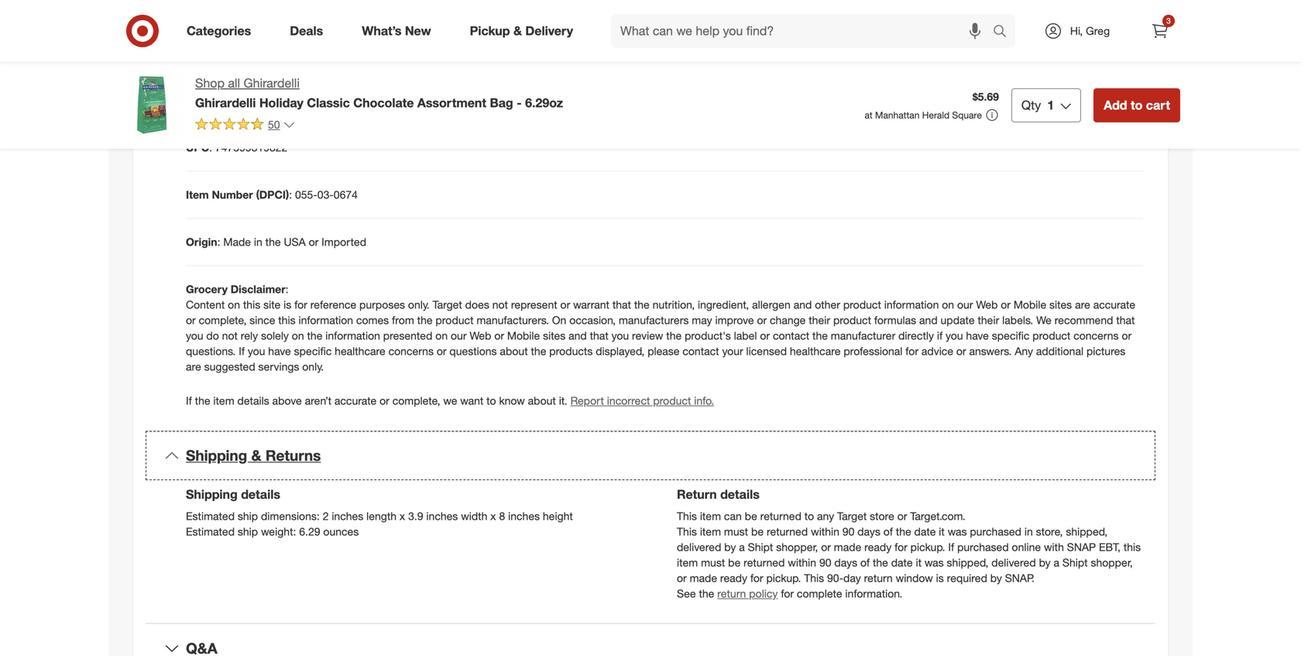 Task type: vqa. For each thing, say whether or not it's contained in the screenshot.
Minimum related to Minimum pet neck size: 8 Inches
no



Task type: locate. For each thing, give the bounding box(es) containing it.
0 horizontal spatial of
[[861, 556, 870, 569]]

& inside dropdown button
[[252, 447, 262, 465]]

1 horizontal spatial x
[[491, 509, 496, 523]]

date up the window
[[892, 556, 913, 569]]

: down usa
[[286, 282, 289, 296]]

0 horizontal spatial their
[[809, 313, 831, 327]]

the up information. at bottom
[[873, 556, 889, 569]]

1 vertical spatial estimated
[[186, 525, 235, 538]]

shipped, up snap
[[1067, 525, 1108, 538]]

and up if
[[920, 313, 938, 327]]

1 x from the left
[[400, 509, 405, 523]]

your
[[723, 344, 744, 358]]

0 vertical spatial in
[[254, 235, 263, 249]]

shop all ghirardelli ghirardelli holiday classic chocolate assortment bag - 6.29oz
[[195, 76, 563, 110]]

in up the online
[[1025, 525, 1034, 538]]

deals link
[[277, 14, 343, 48]]

1 horizontal spatial accurate
[[1094, 298, 1136, 311]]

store
[[870, 509, 895, 523]]

: for made
[[217, 235, 220, 249]]

this down disclaimer
[[243, 298, 261, 311]]

not right the do
[[222, 329, 238, 342]]

of down store
[[884, 525, 893, 538]]

1 horizontal spatial shopper,
[[1092, 556, 1134, 569]]

days up day
[[835, 556, 858, 569]]

0 vertical spatial information
[[885, 298, 940, 311]]

1 horizontal spatial contact
[[773, 329, 810, 342]]

1 vertical spatial not
[[222, 329, 238, 342]]

sites
[[1050, 298, 1073, 311], [543, 329, 566, 342]]

mobile down manufacturers.
[[508, 329, 540, 342]]

upc : 747599319822
[[186, 141, 288, 154]]

manufacturer
[[831, 329, 896, 342]]

complete, inside grocery disclaimer : content on this site is for reference purposes only.  target does not represent or warrant that the nutrition, ingredient, allergen and other product information on our web or mobile sites are accurate or complete, since this information comes from the product manufacturers.  on occasion, manufacturers may improve or change their product formulas and update their labels.  we recommend that you do not rely solely on the information presented on our web or mobile sites and that you review the product's label or contact the manufacturer directly if you have specific product concerns or questions.  if you have specific healthcare concerns or questions about the products displayed, please contact your licensed healthcare professional for advice or answers.  any additional pictures are suggested servings only.
[[199, 313, 247, 327]]

0 vertical spatial sites
[[1050, 298, 1073, 311]]

1 horizontal spatial web
[[977, 298, 998, 311]]

occasion,
[[570, 313, 616, 327]]

1 horizontal spatial not
[[493, 298, 508, 311]]

qty 1
[[1022, 98, 1055, 113]]

0 vertical spatial mobile
[[1014, 298, 1047, 311]]

0 vertical spatial made
[[835, 540, 862, 554]]

0 horizontal spatial this
[[243, 298, 261, 311]]

estimated
[[186, 509, 235, 523], [186, 525, 235, 538]]

item
[[186, 188, 209, 201]]

our up the questions
[[451, 329, 467, 342]]

by down "with"
[[1040, 556, 1051, 569]]

What can we help you find? suggestions appear below search field
[[611, 14, 997, 48]]

1 vertical spatial only.
[[302, 360, 324, 373]]

in inside return details this item can be returned to any target store or target.com. this item must be returned within 90 days of the date it was purchased in store, shipped, delivered by a shipt shopper, or made ready for pickup. if purchased online with snap ebt, this item must be returned within 90 days of the date it was shipped, delivered by a shipt shopper, or made ready for pickup. this 90-day return window is required by snap. see the return policy for complete information.
[[1025, 525, 1034, 538]]

2 shipping from the top
[[186, 487, 238, 502]]

0 vertical spatial return
[[865, 571, 893, 585]]

0 vertical spatial about
[[500, 344, 528, 358]]

1 vertical spatial ready
[[721, 571, 748, 585]]

2 vertical spatial and
[[569, 329, 587, 342]]

1 vertical spatial web
[[470, 329, 492, 342]]

1 vertical spatial in
[[1025, 525, 1034, 538]]

3.9
[[408, 509, 424, 523]]

0 vertical spatial by
[[725, 540, 737, 554]]

0 horizontal spatial our
[[451, 329, 467, 342]]

0 vertical spatial 90
[[843, 525, 855, 538]]

shipt
[[748, 540, 774, 554], [1063, 556, 1089, 569]]

or up see
[[677, 571, 687, 585]]

holiday
[[260, 95, 304, 110]]

their left labels.
[[978, 313, 1000, 327]]

estimated left the weight:
[[186, 525, 235, 538]]

1 horizontal spatial and
[[794, 298, 812, 311]]

1 horizontal spatial made
[[835, 540, 862, 554]]

incorrect
[[607, 394, 651, 408]]

target left does
[[433, 298, 463, 311]]

3 inches from the left
[[508, 509, 540, 523]]

about inside grocery disclaimer : content on this site is for reference purposes only.  target does not represent or warrant that the nutrition, ingredient, allergen and other product information on our web or mobile sites are accurate or complete, since this information comes from the product manufacturers.  on occasion, manufacturers may improve or change their product formulas and update their labels.  we recommend that you do not rely solely on the information presented on our web or mobile sites and that you review the product's label or contact the manufacturer directly if you have specific product concerns or questions.  if you have specific healthcare concerns or questions about the products displayed, please contact your licensed healthcare professional for advice or answers.  any additional pictures are suggested servings only.
[[500, 344, 528, 358]]

details for shipping
[[241, 487, 281, 502]]

03-
[[318, 188, 334, 201]]

item
[[213, 394, 235, 408], [700, 509, 722, 523], [700, 525, 722, 538], [677, 556, 698, 569]]

: left 055-
[[289, 188, 292, 201]]

our
[[958, 298, 974, 311], [451, 329, 467, 342]]

2 vertical spatial to
[[805, 509, 815, 523]]

accurate inside grocery disclaimer : content on this site is for reference purposes only.  target does not represent or warrant that the nutrition, ingredient, allergen and other product information on our web or mobile sites are accurate or complete, since this information comes from the product manufacturers.  on occasion, manufacturers may improve or change their product formulas and update their labels.  we recommend that you do not rely solely on the information presented on our web or mobile sites and that you review the product's label or contact the manufacturer directly if you have specific product concerns or questions.  if you have specific healthcare concerns or questions about the products displayed, please contact your licensed healthcare professional for advice or answers.  any additional pictures are suggested servings only.
[[1094, 298, 1136, 311]]

ship left the "dimensions:"
[[238, 509, 258, 523]]

it
[[940, 525, 945, 538], [916, 556, 922, 569]]

target right any
[[838, 509, 867, 523]]

image of ghirardelli holiday classic chocolate assortment bag - 6.29oz image
[[121, 74, 183, 136]]

0 horizontal spatial delivered
[[677, 540, 722, 554]]

the left usa
[[266, 235, 281, 249]]

ready up return policy "link"
[[721, 571, 748, 585]]

x left 3.9
[[400, 509, 405, 523]]

1 horizontal spatial is
[[937, 571, 945, 585]]

0 vertical spatial target
[[433, 298, 463, 311]]

0 vertical spatial ready
[[865, 540, 892, 554]]

2 horizontal spatial and
[[920, 313, 938, 327]]

90
[[843, 525, 855, 538], [820, 556, 832, 569]]

2 vertical spatial if
[[949, 540, 955, 554]]

accurate right aren't
[[335, 394, 377, 408]]

concerns down presented on the left
[[389, 344, 434, 358]]

0 vertical spatial &
[[514, 23, 522, 38]]

concerns up pictures
[[1074, 329, 1120, 342]]

1 estimated from the top
[[186, 509, 235, 523]]

purchased up "required"
[[958, 540, 1010, 554]]

on up update
[[943, 298, 955, 311]]

disclaimer
[[231, 282, 286, 296]]

2 their from the left
[[978, 313, 1000, 327]]

2 x from the left
[[491, 509, 496, 523]]

information
[[885, 298, 940, 311], [299, 313, 353, 327], [326, 329, 380, 342]]

0 vertical spatial ghirardelli
[[244, 76, 300, 91]]

only.
[[408, 298, 430, 311], [302, 360, 324, 373]]

pictures
[[1087, 344, 1126, 358]]

1 horizontal spatial a
[[1054, 556, 1060, 569]]

0 horizontal spatial healthcare
[[335, 344, 386, 358]]

1 vertical spatial have
[[268, 344, 291, 358]]

weight:
[[261, 525, 296, 538]]

2 estimated from the top
[[186, 525, 235, 538]]

pickup & delivery
[[470, 23, 574, 38]]

web up answers.
[[977, 298, 998, 311]]

it down target.com.
[[940, 525, 945, 538]]

1 horizontal spatial concerns
[[1074, 329, 1120, 342]]

content
[[186, 298, 225, 311]]

aren't
[[305, 394, 332, 408]]

1 vertical spatial must
[[701, 556, 726, 569]]

are down questions.
[[186, 360, 201, 373]]

delivered
[[677, 540, 722, 554], [992, 556, 1037, 569]]

ready
[[865, 540, 892, 554], [721, 571, 748, 585]]

1 vertical spatial and
[[920, 313, 938, 327]]

2 healthcare from the left
[[790, 344, 841, 358]]

questions.
[[186, 344, 236, 358]]

specific up servings at the bottom
[[294, 344, 332, 358]]

0 horizontal spatial made
[[690, 571, 718, 585]]

categories link
[[174, 14, 271, 48]]

to right add
[[1131, 98, 1143, 113]]

item left can
[[700, 509, 722, 523]]

1 horizontal spatial ready
[[865, 540, 892, 554]]

this
[[677, 509, 697, 523], [677, 525, 697, 538], [805, 571, 825, 585]]

details left 'above'
[[238, 394, 269, 408]]

0 vertical spatial and
[[794, 298, 812, 311]]

does
[[466, 298, 490, 311]]

shipping inside dropdown button
[[186, 447, 247, 465]]

in
[[254, 235, 263, 249], [1025, 525, 1034, 538]]

inches right 3.9
[[427, 509, 458, 523]]

0 vertical spatial have
[[967, 329, 990, 342]]

or right the advice
[[957, 344, 967, 358]]

1 shipping from the top
[[186, 447, 247, 465]]

details inside the shipping details estimated ship dimensions: 2 inches length x 3.9 inches width x 8 inches height estimated ship weight: 6.29 ounces
[[241, 487, 281, 502]]

be up policy at the right bottom of the page
[[752, 525, 764, 538]]

made up day
[[835, 540, 862, 554]]

1 healthcare from the left
[[335, 344, 386, 358]]

to left any
[[805, 509, 815, 523]]

-
[[517, 95, 522, 110]]

recommend
[[1055, 313, 1114, 327]]

to inside add to cart button
[[1131, 98, 1143, 113]]

0 horizontal spatial x
[[400, 509, 405, 523]]

you
[[186, 329, 203, 342], [612, 329, 629, 342], [946, 329, 964, 342], [248, 344, 265, 358]]

1 horizontal spatial inches
[[427, 509, 458, 523]]

1 vertical spatial to
[[487, 394, 496, 408]]

hi,
[[1071, 24, 1084, 38]]

a down "with"
[[1054, 556, 1060, 569]]

must up return policy "link"
[[701, 556, 726, 569]]

within
[[811, 525, 840, 538], [788, 556, 817, 569]]

must down can
[[725, 525, 749, 538]]

0 horizontal spatial are
[[186, 360, 201, 373]]

tcin
[[186, 93, 212, 107]]

sites down on
[[543, 329, 566, 342]]

imported
[[322, 235, 367, 249]]

0 horizontal spatial to
[[487, 394, 496, 408]]

by left snap. in the right of the page
[[991, 571, 1003, 585]]

be up return policy "link"
[[729, 556, 741, 569]]

grocery
[[186, 282, 228, 296]]

0 horizontal spatial it
[[916, 556, 922, 569]]

shipping & returns
[[186, 447, 321, 465]]

shipt down snap
[[1063, 556, 1089, 569]]

details up can
[[721, 487, 760, 502]]

for right policy at the right bottom of the page
[[781, 587, 794, 600]]

search button
[[987, 14, 1024, 51]]

0 vertical spatial estimated
[[186, 509, 235, 523]]

0 vertical spatial it
[[940, 525, 945, 538]]

0 horizontal spatial specific
[[294, 344, 332, 358]]

to inside return details this item can be returned to any target store or target.com. this item must be returned within 90 days of the date it was purchased in store, shipped, delivered by a shipt shopper, or made ready for pickup. if purchased online with snap ebt, this item must be returned within 90 days of the date it was shipped, delivered by a shipt shopper, or made ready for pickup. this 90-day return window is required by snap. see the return policy for complete information.
[[805, 509, 815, 523]]

not up manufacturers.
[[493, 298, 508, 311]]

ship left the weight:
[[238, 525, 258, 538]]

what's new link
[[349, 14, 451, 48]]

mobile up labels.
[[1014, 298, 1047, 311]]

: inside grocery disclaimer : content on this site is for reference purposes only.  target does not represent or warrant that the nutrition, ingredient, allergen and other product information on our web or mobile sites are accurate or complete, since this information comes from the product manufacturers.  on occasion, manufacturers may improve or change their product formulas and update their labels.  we recommend that you do not rely solely on the information presented on our web or mobile sites and that you review the product's label or contact the manufacturer directly if you have specific product concerns or questions.  if you have specific healthcare concerns or questions about the products displayed, please contact your licensed healthcare professional for advice or answers.  any additional pictures are suggested servings only.
[[286, 282, 289, 296]]

report
[[571, 394, 604, 408]]

have up servings at the bottom
[[268, 344, 291, 358]]

contact down change
[[773, 329, 810, 342]]

80040617
[[218, 93, 266, 107]]

ghirardelli
[[244, 76, 300, 91], [195, 95, 256, 110]]

0 vertical spatial specific
[[993, 329, 1030, 342]]

1 vertical spatial ship
[[238, 525, 258, 538]]

delivered up see
[[677, 540, 722, 554]]

: left made
[[217, 235, 220, 249]]

shopper, down any
[[777, 540, 819, 554]]

if down rely
[[239, 344, 245, 358]]

1 horizontal spatial if
[[239, 344, 245, 358]]

specific
[[993, 329, 1030, 342], [294, 344, 332, 358]]

and up products
[[569, 329, 587, 342]]

if inside grocery disclaimer : content on this site is for reference purposes only.  target does not represent or warrant that the nutrition, ingredient, allergen and other product information on our web or mobile sites are accurate or complete, since this information comes from the product manufacturers.  on occasion, manufacturers may improve or change their product formulas and update their labels.  we recommend that you do not rely solely on the information presented on our web or mobile sites and that you review the product's label or contact the manufacturer directly if you have specific product concerns or questions.  if you have specific healthcare concerns or questions about the products displayed, please contact your licensed healthcare professional for advice or answers.  any additional pictures are suggested servings only.
[[239, 344, 245, 358]]

details
[[238, 394, 269, 408], [241, 487, 281, 502], [721, 487, 760, 502]]

their
[[809, 313, 831, 327], [978, 313, 1000, 327]]

label
[[734, 329, 758, 342]]

their down other
[[809, 313, 831, 327]]

review
[[632, 329, 664, 342]]

0 vertical spatial our
[[958, 298, 974, 311]]

do
[[206, 329, 219, 342]]

for right the site
[[295, 298, 308, 311]]

1 vertical spatial about
[[528, 394, 556, 408]]

complete, left we
[[393, 394, 441, 408]]

online
[[1013, 540, 1042, 554]]

: for 747599319822
[[209, 141, 212, 154]]

have up answers.
[[967, 329, 990, 342]]

0 vertical spatial is
[[284, 298, 292, 311]]

2 inches from the left
[[427, 509, 458, 523]]

on
[[228, 298, 240, 311], [943, 298, 955, 311], [292, 329, 304, 342], [436, 329, 448, 342]]

pickup. down target.com.
[[911, 540, 946, 554]]

x left 8
[[491, 509, 496, 523]]

accurate
[[1094, 298, 1136, 311], [335, 394, 377, 408]]

ebt,
[[1100, 540, 1121, 554]]

if down questions.
[[186, 394, 192, 408]]

of up day
[[861, 556, 870, 569]]

or
[[309, 235, 319, 249], [561, 298, 571, 311], [1002, 298, 1011, 311], [186, 313, 196, 327], [758, 313, 767, 327], [495, 329, 505, 342], [761, 329, 770, 342], [1123, 329, 1132, 342], [437, 344, 447, 358], [957, 344, 967, 358], [380, 394, 390, 408], [898, 509, 908, 523], [822, 540, 832, 554], [677, 571, 687, 585]]

0 horizontal spatial by
[[725, 540, 737, 554]]

2 horizontal spatial this
[[1124, 540, 1142, 554]]

delivered up snap. in the right of the page
[[992, 556, 1037, 569]]

& inside "link"
[[514, 23, 522, 38]]

days down store
[[858, 525, 881, 538]]

specific down labels.
[[993, 329, 1030, 342]]

what's
[[362, 23, 402, 38]]

return policy link
[[718, 587, 778, 600]]

& for shipping
[[252, 447, 262, 465]]

about down manufacturers.
[[500, 344, 528, 358]]

1 vertical spatial information
[[299, 313, 353, 327]]

is inside return details this item can be returned to any target store or target.com. this item must be returned within 90 days of the date it was purchased in store, shipped, delivered by a shipt shopper, or made ready for pickup. if purchased online with snap ebt, this item must be returned within 90 days of the date it was shipped, delivered by a shipt shopper, or made ready for pickup. this 90-day return window is required by snap. see the return policy for complete information.
[[937, 571, 945, 585]]

1 vertical spatial accurate
[[335, 394, 377, 408]]

ingredient,
[[698, 298, 750, 311]]

0 horizontal spatial date
[[892, 556, 913, 569]]

details up the "dimensions:"
[[241, 487, 281, 502]]

0 vertical spatial complete,
[[199, 313, 247, 327]]

that right 'warrant'
[[613, 298, 632, 311]]

can
[[725, 509, 742, 523]]

: down 'shop' at the top left
[[212, 93, 215, 107]]

only. right servings at the bottom
[[302, 360, 324, 373]]

contact down product's
[[683, 344, 720, 358]]

1 horizontal spatial target
[[838, 509, 867, 523]]

shipping inside the shipping details estimated ship dimensions: 2 inches length x 3.9 inches width x 8 inches height estimated ship weight: 6.29 ounces
[[186, 487, 238, 502]]

know
[[499, 394, 525, 408]]

you left the do
[[186, 329, 203, 342]]

information down comes
[[326, 329, 380, 342]]

x
[[400, 509, 405, 523], [491, 509, 496, 523]]

$5.69
[[973, 90, 1000, 104]]

grocery disclaimer : content on this site is for reference purposes only.  target does not represent or warrant that the nutrition, ingredient, allergen and other product information on our web or mobile sites are accurate or complete, since this information comes from the product manufacturers.  on occasion, manufacturers may improve or change their product formulas and update their labels.  we recommend that you do not rely solely on the information presented on our web or mobile sites and that you review the product's label or contact the manufacturer directly if you have specific product concerns or questions.  if you have specific healthcare concerns or questions about the products displayed, please contact your licensed healthcare professional for advice or answers.  any additional pictures are suggested servings only.
[[186, 282, 1136, 373]]

of
[[884, 525, 893, 538], [861, 556, 870, 569]]

report incorrect product info. button
[[571, 393, 715, 409]]

0 vertical spatial pickup.
[[911, 540, 946, 554]]

2 horizontal spatial inches
[[508, 509, 540, 523]]

1 horizontal spatial only.
[[408, 298, 430, 311]]

or left the questions
[[437, 344, 447, 358]]

90 up day
[[843, 525, 855, 538]]

1 vertical spatial this
[[677, 525, 697, 538]]

or left we
[[380, 394, 390, 408]]

improve
[[716, 313, 755, 327]]

info.
[[695, 394, 715, 408]]

0 vertical spatial this
[[243, 298, 261, 311]]

:
[[212, 93, 215, 107], [209, 141, 212, 154], [289, 188, 292, 201], [217, 235, 220, 249], [286, 282, 289, 296]]

have
[[967, 329, 990, 342], [268, 344, 291, 358]]

purchased
[[971, 525, 1022, 538], [958, 540, 1010, 554]]

add
[[1105, 98, 1128, 113]]

0 vertical spatial was
[[948, 525, 968, 538]]

1 vertical spatial shopper,
[[1092, 556, 1134, 569]]

and up change
[[794, 298, 812, 311]]

web
[[977, 298, 998, 311], [470, 329, 492, 342]]

details inside return details this item can be returned to any target store or target.com. this item must be returned within 90 days of the date it was purchased in store, shipped, delivered by a shipt shopper, or made ready for pickup. if purchased online with snap ebt, this item must be returned within 90 days of the date it was shipped, delivered by a shipt shopper, or made ready for pickup. this 90-day return window is required by snap. see the return policy for complete information.
[[721, 487, 760, 502]]

additional
[[1037, 344, 1084, 358]]

accurate up recommend
[[1094, 298, 1136, 311]]

a down can
[[740, 540, 745, 554]]

pickup.
[[911, 540, 946, 554], [767, 571, 802, 585]]

the right see
[[699, 587, 715, 600]]

0 vertical spatial to
[[1131, 98, 1143, 113]]

inches up the ounces at the left bottom of the page
[[332, 509, 364, 523]]

delivery
[[526, 23, 574, 38]]



Task type: describe. For each thing, give the bounding box(es) containing it.
details for return
[[721, 487, 760, 502]]

on right content
[[228, 298, 240, 311]]

or up on
[[561, 298, 571, 311]]

directly
[[899, 329, 935, 342]]

1 horizontal spatial specific
[[993, 329, 1030, 342]]

above
[[272, 394, 302, 408]]

update
[[941, 313, 975, 327]]

bag
[[490, 95, 514, 110]]

1 vertical spatial are
[[186, 360, 201, 373]]

policy
[[750, 587, 778, 600]]

target inside grocery disclaimer : content on this site is for reference purposes only.  target does not represent or warrant that the nutrition, ingredient, allergen and other product information on our web or mobile sites are accurate or complete, since this information comes from the product manufacturers.  on occasion, manufacturers may improve or change their product formulas and update their labels.  we recommend that you do not rely solely on the information presented on our web or mobile sites and that you review the product's label or contact the manufacturer directly if you have specific product concerns or questions.  if you have specific healthcare concerns or questions about the products displayed, please contact your licensed healthcare professional for advice or answers.  any additional pictures are suggested servings only.
[[433, 298, 463, 311]]

day
[[844, 571, 862, 585]]

on right solely
[[292, 329, 304, 342]]

0 horizontal spatial only.
[[302, 360, 324, 373]]

may
[[692, 313, 713, 327]]

0 horizontal spatial return
[[718, 587, 747, 600]]

2 vertical spatial information
[[326, 329, 380, 342]]

2 vertical spatial by
[[991, 571, 1003, 585]]

1 vertical spatial within
[[788, 556, 817, 569]]

1 horizontal spatial of
[[884, 525, 893, 538]]

origin
[[186, 235, 217, 249]]

the right the "from"
[[417, 313, 433, 327]]

item down suggested
[[213, 394, 235, 408]]

1 vertical spatial mobile
[[508, 329, 540, 342]]

solely
[[261, 329, 289, 342]]

any
[[818, 509, 835, 523]]

shipping details estimated ship dimensions: 2 inches length x 3.9 inches width x 8 inches height estimated ship weight: 6.29 ounces
[[186, 487, 573, 538]]

manhattan
[[876, 109, 920, 121]]

formulas
[[875, 313, 917, 327]]

1 horizontal spatial are
[[1076, 298, 1091, 311]]

1 horizontal spatial have
[[967, 329, 990, 342]]

target.com.
[[911, 509, 966, 523]]

window
[[896, 571, 934, 585]]

if
[[938, 329, 943, 342]]

greg
[[1087, 24, 1111, 38]]

we
[[1037, 313, 1052, 327]]

0 horizontal spatial web
[[470, 329, 492, 342]]

the down reference
[[307, 329, 323, 342]]

manufacturers
[[619, 313, 689, 327]]

the down other
[[813, 329, 828, 342]]

0 vertical spatial shopper,
[[777, 540, 819, 554]]

item down return
[[700, 525, 722, 538]]

1 vertical spatial purchased
[[958, 540, 1010, 554]]

assortment
[[418, 95, 487, 110]]

0 vertical spatial days
[[858, 525, 881, 538]]

0 horizontal spatial contact
[[683, 344, 720, 358]]

or up licensed
[[761, 329, 770, 342]]

the up manufacturers
[[635, 298, 650, 311]]

1 vertical spatial be
[[752, 525, 764, 538]]

0 vertical spatial date
[[915, 525, 937, 538]]

0 vertical spatial contact
[[773, 329, 810, 342]]

1 ship from the top
[[238, 509, 258, 523]]

ounces
[[323, 525, 359, 538]]

at
[[865, 109, 873, 121]]

1 vertical spatial it
[[916, 556, 922, 569]]

hi, greg
[[1071, 24, 1111, 38]]

item up see
[[677, 556, 698, 569]]

shipping for shipping & returns
[[186, 447, 247, 465]]

0 horizontal spatial a
[[740, 540, 745, 554]]

we
[[444, 394, 458, 408]]

returns
[[266, 447, 321, 465]]

055-
[[295, 188, 318, 201]]

shop
[[195, 76, 225, 91]]

3 link
[[1144, 14, 1178, 48]]

1 horizontal spatial this
[[278, 313, 296, 327]]

classic
[[307, 95, 350, 110]]

cart
[[1147, 98, 1171, 113]]

number
[[212, 188, 253, 201]]

any
[[1016, 344, 1034, 358]]

or up labels.
[[1002, 298, 1011, 311]]

site
[[264, 298, 281, 311]]

1 vertical spatial our
[[451, 329, 467, 342]]

dimensions:
[[261, 509, 320, 523]]

pickup
[[470, 23, 510, 38]]

0 horizontal spatial was
[[925, 556, 944, 569]]

0 vertical spatial purchased
[[971, 525, 1022, 538]]

0 horizontal spatial ready
[[721, 571, 748, 585]]

& for pickup
[[514, 23, 522, 38]]

1 vertical spatial concerns
[[389, 344, 434, 358]]

1 vertical spatial pickup.
[[767, 571, 802, 585]]

or up pictures
[[1123, 329, 1132, 342]]

1 horizontal spatial mobile
[[1014, 298, 1047, 311]]

please
[[648, 344, 680, 358]]

1 vertical spatial shipped,
[[947, 556, 989, 569]]

0 vertical spatial concerns
[[1074, 329, 1120, 342]]

1 vertical spatial complete,
[[393, 394, 441, 408]]

or down content
[[186, 313, 196, 327]]

0 horizontal spatial in
[[254, 235, 263, 249]]

qty
[[1022, 98, 1042, 113]]

width
[[461, 509, 488, 523]]

1 vertical spatial made
[[690, 571, 718, 585]]

2 vertical spatial this
[[805, 571, 825, 585]]

1 vertical spatial if
[[186, 394, 192, 408]]

herald
[[923, 109, 950, 121]]

0 horizontal spatial that
[[590, 329, 609, 342]]

shipping for shipping details estimated ship dimensions: 2 inches length x 3.9 inches width x 8 inches height estimated ship weight: 6.29 ounces
[[186, 487, 238, 502]]

information.
[[846, 587, 903, 600]]

target inside return details this item can be returned to any target store or target.com. this item must be returned within 90 days of the date it was purchased in store, shipped, delivered by a shipt shopper, or made ready for pickup. if purchased online with snap ebt, this item must be returned within 90 days of the date it was shipped, delivered by a shipt shopper, or made ready for pickup. this 90-day return window is required by snap. see the return policy for complete information.
[[838, 509, 867, 523]]

0 vertical spatial delivered
[[677, 540, 722, 554]]

on
[[552, 313, 567, 327]]

if inside return details this item can be returned to any target store or target.com. this item must be returned within 90 days of the date it was purchased in store, shipped, delivered by a shipt shopper, or made ready for pickup. if purchased online with snap ebt, this item must be returned within 90 days of the date it was shipped, delivered by a shipt shopper, or made ready for pickup. this 90-day return window is required by snap. see the return policy for complete information.
[[949, 540, 955, 554]]

1 vertical spatial sites
[[543, 329, 566, 342]]

you right if
[[946, 329, 964, 342]]

0 horizontal spatial shipt
[[748, 540, 774, 554]]

1 vertical spatial days
[[835, 556, 858, 569]]

1 horizontal spatial shipt
[[1063, 556, 1089, 569]]

1 vertical spatial of
[[861, 556, 870, 569]]

for down directly
[[906, 344, 919, 358]]

rely
[[241, 329, 258, 342]]

1 inches from the left
[[332, 509, 364, 523]]

0 vertical spatial that
[[613, 298, 632, 311]]

2 vertical spatial be
[[729, 556, 741, 569]]

2 ship from the top
[[238, 525, 258, 538]]

3
[[1167, 16, 1172, 26]]

50
[[268, 118, 280, 131]]

2 vertical spatial returned
[[744, 556, 785, 569]]

purposes
[[360, 298, 405, 311]]

questions
[[450, 344, 497, 358]]

or down manufacturers.
[[495, 329, 505, 342]]

with
[[1045, 540, 1065, 554]]

1 horizontal spatial 90
[[843, 525, 855, 538]]

0 vertical spatial this
[[677, 509, 697, 523]]

this inside return details this item can be returned to any target store or target.com. this item must be returned within 90 days of the date it was purchased in store, shipped, delivered by a shipt shopper, or made ready for pickup. if purchased online with snap ebt, this item must be returned within 90 days of the date it was shipped, delivered by a shipt shopper, or made ready for pickup. this 90-day return window is required by snap. see the return policy for complete information.
[[1124, 540, 1142, 554]]

displayed,
[[596, 344, 645, 358]]

0 horizontal spatial and
[[569, 329, 587, 342]]

from
[[392, 313, 414, 327]]

labels.
[[1003, 313, 1034, 327]]

0 horizontal spatial accurate
[[335, 394, 377, 408]]

pickup & delivery link
[[457, 14, 593, 48]]

or down any
[[822, 540, 832, 554]]

the down target.com.
[[897, 525, 912, 538]]

return details this item can be returned to any target store or target.com. this item must be returned within 90 days of the date it was purchased in store, shipped, delivered by a shipt shopper, or made ready for pickup. if purchased online with snap ebt, this item must be returned within 90 days of the date it was shipped, delivered by a shipt shopper, or made ready for pickup. this 90-day return window is required by snap. see the return policy for complete information.
[[677, 487, 1142, 600]]

return
[[677, 487, 717, 502]]

2 horizontal spatial that
[[1117, 313, 1136, 327]]

1 vertical spatial a
[[1054, 556, 1060, 569]]

1 horizontal spatial was
[[948, 525, 968, 538]]

1
[[1048, 98, 1055, 113]]

0674
[[334, 188, 358, 201]]

new
[[405, 23, 431, 38]]

0 horizontal spatial have
[[268, 344, 291, 358]]

store,
[[1037, 525, 1064, 538]]

is inside grocery disclaimer : content on this site is for reference purposes only.  target does not represent or warrant that the nutrition, ingredient, allergen and other product information on our web or mobile sites are accurate or complete, since this information comes from the product manufacturers.  on occasion, manufacturers may improve or change their product formulas and update their labels.  we recommend that you do not rely solely on the information presented on our web or mobile sites and that you review the product's label or contact the manufacturer directly if you have specific product concerns or questions.  if you have specific healthcare concerns or questions about the products displayed, please contact your licensed healthcare professional for advice or answers.  any additional pictures are suggested servings only.
[[284, 298, 292, 311]]

1 vertical spatial delivered
[[992, 556, 1037, 569]]

advice
[[922, 344, 954, 358]]

1 horizontal spatial it
[[940, 525, 945, 538]]

2
[[323, 509, 329, 523]]

1 horizontal spatial return
[[865, 571, 893, 585]]

the down suggested
[[195, 394, 210, 408]]

suggested
[[204, 360, 255, 373]]

747599319822
[[215, 141, 288, 154]]

all
[[228, 76, 240, 91]]

0 vertical spatial not
[[493, 298, 508, 311]]

or right store
[[898, 509, 908, 523]]

0 vertical spatial be
[[745, 509, 758, 523]]

professional
[[844, 344, 903, 358]]

for up policy at the right bottom of the page
[[751, 571, 764, 585]]

see
[[677, 587, 696, 600]]

0 horizontal spatial 90
[[820, 556, 832, 569]]

: for 80040617
[[212, 93, 215, 107]]

chocolate
[[354, 95, 414, 110]]

deals
[[290, 23, 323, 38]]

what's new
[[362, 23, 431, 38]]

1 vertical spatial ghirardelli
[[195, 95, 256, 110]]

or right usa
[[309, 235, 319, 249]]

0 vertical spatial must
[[725, 525, 749, 538]]

length
[[367, 509, 397, 523]]

0 vertical spatial within
[[811, 525, 840, 538]]

for up the window
[[895, 540, 908, 554]]

change
[[770, 313, 806, 327]]

1 horizontal spatial shipped,
[[1067, 525, 1108, 538]]

8
[[499, 509, 505, 523]]

1 their from the left
[[809, 313, 831, 327]]

snap.
[[1006, 571, 1035, 585]]

you down rely
[[248, 344, 265, 358]]

you up displayed, at left
[[612, 329, 629, 342]]

6.29oz
[[526, 95, 563, 110]]

product's
[[685, 329, 731, 342]]

90-
[[828, 571, 844, 585]]

0 vertical spatial returned
[[761, 509, 802, 523]]

required
[[948, 571, 988, 585]]

the up please
[[667, 329, 682, 342]]

the left products
[[531, 344, 547, 358]]

or down allergen
[[758, 313, 767, 327]]

warrant
[[574, 298, 610, 311]]

1 vertical spatial specific
[[294, 344, 332, 358]]

1 vertical spatial date
[[892, 556, 913, 569]]

on right presented on the left
[[436, 329, 448, 342]]

tcin : 80040617
[[186, 93, 266, 107]]

reference
[[311, 298, 357, 311]]

1 vertical spatial returned
[[767, 525, 808, 538]]

want
[[461, 394, 484, 408]]

represent
[[511, 298, 558, 311]]

it.
[[559, 394, 568, 408]]

shipping & returns button
[[146, 431, 1156, 481]]

2 horizontal spatial by
[[1040, 556, 1051, 569]]

1 horizontal spatial our
[[958, 298, 974, 311]]



